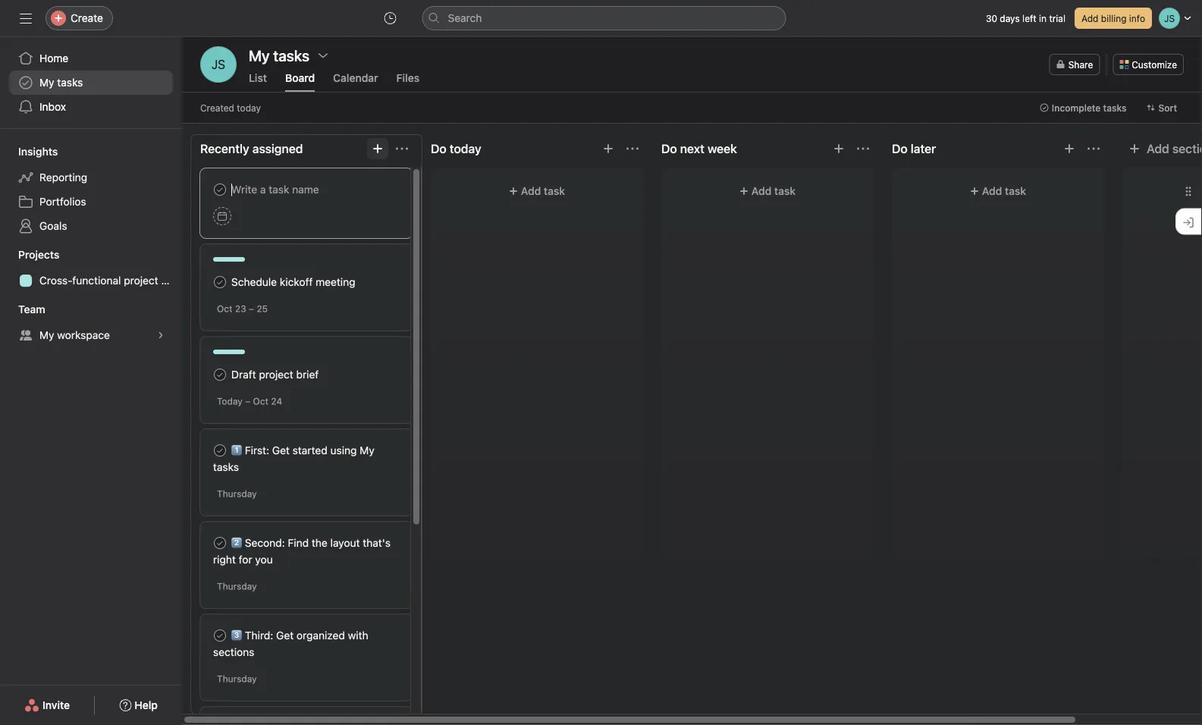 Task type: locate. For each thing, give the bounding box(es) containing it.
plan
[[161, 274, 182, 287]]

my workspace link
[[9, 323, 173, 348]]

2 thursday from the top
[[217, 581, 257, 592]]

more section actions image down incomplete tasks
[[1088, 143, 1100, 155]]

add task image
[[372, 143, 384, 155], [1064, 143, 1076, 155]]

today
[[237, 102, 261, 113]]

3 add task from the left
[[983, 185, 1027, 197]]

completed checkbox for 1️⃣ first: get started using my tasks
[[211, 442, 229, 460]]

2 thursday button from the top
[[217, 581, 257, 592]]

completed image left 3️⃣
[[211, 627, 229, 645]]

my right the using
[[360, 444, 375, 457]]

Completed checkbox
[[211, 366, 229, 384], [211, 442, 229, 460], [211, 627, 229, 645]]

add task button for do later
[[901, 178, 1096, 205]]

1 more section actions image from the left
[[627, 143, 639, 155]]

in
[[1040, 13, 1047, 24]]

1 horizontal spatial more section actions image
[[1088, 143, 1100, 155]]

tasks inside global element
[[57, 76, 83, 89]]

do later
[[892, 142, 937, 156]]

my inside teams element
[[39, 329, 54, 341]]

2️⃣
[[231, 537, 242, 549]]

completed image down recently assigned on the top
[[211, 181, 229, 199]]

1 add task from the left
[[521, 185, 565, 197]]

share button
[[1050, 54, 1101, 75]]

2 horizontal spatial add task
[[983, 185, 1027, 197]]

3 add task button from the left
[[901, 178, 1096, 205]]

incomplete tasks
[[1052, 102, 1127, 113]]

1 vertical spatial completed image
[[211, 442, 229, 460]]

0 vertical spatial oct
[[217, 304, 233, 314]]

show options image
[[317, 49, 329, 61]]

board link
[[285, 72, 315, 92]]

tasks for my tasks
[[57, 76, 83, 89]]

1 horizontal spatial add task button
[[671, 178, 865, 205]]

1 vertical spatial completed checkbox
[[211, 442, 229, 460]]

1 vertical spatial thursday
[[217, 581, 257, 592]]

completed image left schedule
[[211, 273, 229, 291]]

add task image for do later
[[1064, 143, 1076, 155]]

brief
[[296, 368, 319, 381]]

0 vertical spatial completed checkbox
[[211, 366, 229, 384]]

2 add task image from the left
[[833, 143, 845, 155]]

team button
[[0, 302, 45, 317]]

1 completed image from the top
[[211, 181, 229, 199]]

3 thursday button from the top
[[217, 674, 257, 684]]

get inside 1️⃣ first: get started using my tasks
[[272, 444, 290, 457]]

0 horizontal spatial project
[[124, 274, 158, 287]]

see details, my workspace image
[[156, 331, 165, 340]]

1 add task image from the left
[[603, 143, 615, 155]]

schedule
[[231, 276, 277, 288]]

–
[[249, 304, 254, 314], [245, 396, 251, 407]]

0 vertical spatial tasks
[[57, 76, 83, 89]]

completed checkbox left draft
[[211, 366, 229, 384]]

1 add task image from the left
[[372, 143, 384, 155]]

2 vertical spatial thursday
[[217, 674, 257, 684]]

thursday button down the 1️⃣
[[217, 489, 257, 499]]

my
[[39, 76, 54, 89], [39, 329, 54, 341], [360, 444, 375, 457]]

oct left 23
[[217, 304, 233, 314]]

1 thursday from the top
[[217, 489, 257, 499]]

project up '24'
[[259, 368, 294, 381]]

tasks right incomplete
[[1104, 102, 1127, 113]]

completed checkbox for 2️⃣ second: find the layout that's right for you
[[211, 534, 229, 552]]

1 vertical spatial –
[[245, 396, 251, 407]]

1 horizontal spatial add task
[[752, 185, 796, 197]]

2 vertical spatial completed checkbox
[[211, 627, 229, 645]]

1 task from the left
[[544, 185, 565, 197]]

thursday button down sections
[[217, 674, 257, 684]]

0 vertical spatial project
[[124, 274, 158, 287]]

task
[[544, 185, 565, 197], [775, 185, 796, 197], [1005, 185, 1027, 197]]

1 vertical spatial completed checkbox
[[211, 273, 229, 291]]

1 completed image from the top
[[211, 273, 229, 291]]

thursday down the 1️⃣
[[217, 489, 257, 499]]

2 vertical spatial thursday button
[[217, 674, 257, 684]]

add task for do later
[[983, 185, 1027, 197]]

1 horizontal spatial project
[[259, 368, 294, 381]]

completed image left the 1️⃣
[[211, 442, 229, 460]]

2 completed checkbox from the top
[[211, 273, 229, 291]]

1 completed checkbox from the top
[[211, 366, 229, 384]]

1 vertical spatial completed image
[[211, 366, 229, 384]]

layout
[[331, 537, 360, 549]]

0 horizontal spatial task
[[544, 185, 565, 197]]

0 horizontal spatial add task
[[521, 185, 565, 197]]

get right first:
[[272, 444, 290, 457]]

2 add task from the left
[[752, 185, 796, 197]]

2 horizontal spatial task
[[1005, 185, 1027, 197]]

2 task from the left
[[775, 185, 796, 197]]

my inside global element
[[39, 76, 54, 89]]

Write a task name text field
[[213, 181, 400, 198]]

list
[[249, 72, 267, 84]]

add task image left 'do later'
[[833, 143, 845, 155]]

my workspace
[[39, 329, 110, 341]]

0 horizontal spatial tasks
[[57, 76, 83, 89]]

calendar
[[333, 72, 378, 84]]

0 vertical spatial get
[[272, 444, 290, 457]]

add task image
[[603, 143, 615, 155], [833, 143, 845, 155]]

project left plan at the left top of page
[[124, 274, 158, 287]]

completed checkbox left the 1️⃣
[[211, 442, 229, 460]]

completed image for schedule kickoff meeting
[[211, 273, 229, 291]]

left
[[1023, 13, 1037, 24]]

my tasks
[[39, 76, 83, 89]]

info
[[1130, 13, 1146, 24]]

2 more section actions image from the left
[[1088, 143, 1100, 155]]

0 vertical spatial completed checkbox
[[211, 181, 229, 199]]

oct 23 – 25
[[217, 304, 268, 314]]

thursday down for
[[217, 581, 257, 592]]

kickoff
[[280, 276, 313, 288]]

add sectio button
[[1123, 135, 1203, 162]]

insights
[[18, 145, 58, 158]]

cross-functional project plan link
[[9, 269, 182, 293]]

completed image left draft
[[211, 366, 229, 384]]

add task for do next week
[[752, 185, 796, 197]]

goals
[[39, 220, 67, 232]]

2 add task image from the left
[[1064, 143, 1076, 155]]

2 horizontal spatial tasks
[[1104, 102, 1127, 113]]

1 add task button from the left
[[440, 178, 634, 205]]

help
[[135, 699, 158, 712]]

0 vertical spatial thursday button
[[217, 489, 257, 499]]

add inside button
[[1147, 142, 1170, 156]]

find
[[288, 537, 309, 549]]

0 horizontal spatial oct
[[217, 304, 233, 314]]

using
[[331, 444, 357, 457]]

1 vertical spatial tasks
[[1104, 102, 1127, 113]]

projects element
[[0, 241, 182, 296]]

thursday down sections
[[217, 674, 257, 684]]

do next week
[[662, 142, 738, 156]]

get inside 3️⃣ third: get organized with sections
[[276, 629, 294, 642]]

1 horizontal spatial add task image
[[1064, 143, 1076, 155]]

more section actions image left "do"
[[627, 143, 639, 155]]

second:
[[245, 537, 285, 549]]

2 vertical spatial my
[[360, 444, 375, 457]]

more section actions image
[[396, 143, 408, 155], [857, 143, 870, 155]]

completed checkbox down recently assigned on the top
[[211, 181, 229, 199]]

0 horizontal spatial more section actions image
[[627, 143, 639, 155]]

thursday button down for
[[217, 581, 257, 592]]

25
[[257, 304, 268, 314]]

1 vertical spatial my
[[39, 329, 54, 341]]

create button
[[46, 6, 113, 30]]

cross-functional project plan
[[39, 274, 182, 287]]

files link
[[397, 72, 420, 92]]

more section actions image left 'do today' on the left top of the page
[[396, 143, 408, 155]]

add task image down calendar link
[[372, 143, 384, 155]]

2 horizontal spatial add task button
[[901, 178, 1096, 205]]

1 thursday button from the top
[[217, 489, 257, 499]]

2 more section actions image from the left
[[857, 143, 870, 155]]

team
[[18, 303, 45, 316]]

tasks down home
[[57, 76, 83, 89]]

– left 25
[[249, 304, 254, 314]]

– right the today
[[245, 396, 251, 407]]

completed image left 2️⃣
[[211, 534, 229, 552]]

add task image left "do"
[[603, 143, 615, 155]]

board
[[285, 72, 315, 84]]

2 completed image from the top
[[211, 366, 229, 384]]

get for first:
[[272, 444, 290, 457]]

completed image for draft project brief
[[211, 366, 229, 384]]

3 completed checkbox from the top
[[211, 627, 229, 645]]

1 vertical spatial thursday button
[[217, 581, 257, 592]]

more section actions image for do later
[[1088, 143, 1100, 155]]

0 vertical spatial my
[[39, 76, 54, 89]]

2 completed image from the top
[[211, 442, 229, 460]]

get right third:
[[276, 629, 294, 642]]

1 horizontal spatial more section actions image
[[857, 143, 870, 155]]

add task
[[521, 185, 565, 197], [752, 185, 796, 197], [983, 185, 1027, 197]]

0 vertical spatial thursday
[[217, 489, 257, 499]]

completed checkbox left 2️⃣
[[211, 534, 229, 552]]

add task button
[[440, 178, 634, 205], [671, 178, 865, 205], [901, 178, 1096, 205]]

0 horizontal spatial add task image
[[603, 143, 615, 155]]

0 horizontal spatial add task image
[[372, 143, 384, 155]]

thursday button
[[217, 489, 257, 499], [217, 581, 257, 592], [217, 674, 257, 684]]

completed checkbox left schedule
[[211, 273, 229, 291]]

1 vertical spatial get
[[276, 629, 294, 642]]

tasks inside dropdown button
[[1104, 102, 1127, 113]]

3️⃣
[[231, 629, 242, 642]]

3 task from the left
[[1005, 185, 1027, 197]]

2 vertical spatial completed image
[[211, 627, 229, 645]]

oct left '24'
[[253, 396, 269, 407]]

0 vertical spatial completed image
[[211, 273, 229, 291]]

2 vertical spatial completed checkbox
[[211, 534, 229, 552]]

completed image
[[211, 273, 229, 291], [211, 442, 229, 460], [211, 534, 229, 552]]

completed checkbox left 3️⃣
[[211, 627, 229, 645]]

completed image for 2️⃣ second: find the layout that's right for you
[[211, 534, 229, 552]]

thursday
[[217, 489, 257, 499], [217, 581, 257, 592], [217, 674, 257, 684]]

my up the inbox
[[39, 76, 54, 89]]

add sectio
[[1147, 142, 1203, 156]]

get
[[272, 444, 290, 457], [276, 629, 294, 642]]

add task image down incomplete
[[1064, 143, 1076, 155]]

get for third:
[[276, 629, 294, 642]]

insights element
[[0, 138, 182, 241]]

Completed checkbox
[[211, 181, 229, 199], [211, 273, 229, 291], [211, 534, 229, 552]]

add task button for do next week
[[671, 178, 865, 205]]

1 horizontal spatial task
[[775, 185, 796, 197]]

that's
[[363, 537, 391, 549]]

1 horizontal spatial oct
[[253, 396, 269, 407]]

my down team
[[39, 329, 54, 341]]

recently assigned
[[200, 142, 303, 156]]

started
[[293, 444, 328, 457]]

3 completed image from the top
[[211, 627, 229, 645]]

0 horizontal spatial add task button
[[440, 178, 634, 205]]

sort button
[[1140, 97, 1185, 118]]

sectio
[[1173, 142, 1203, 156]]

add billing info
[[1082, 13, 1146, 24]]

more section actions image
[[627, 143, 639, 155], [1088, 143, 1100, 155]]

completed image
[[211, 181, 229, 199], [211, 366, 229, 384], [211, 627, 229, 645]]

2 completed checkbox from the top
[[211, 442, 229, 460]]

goals link
[[9, 214, 173, 238]]

1 vertical spatial oct
[[253, 396, 269, 407]]

3 thursday from the top
[[217, 674, 257, 684]]

0 horizontal spatial more section actions image
[[396, 143, 408, 155]]

3 completed checkbox from the top
[[211, 534, 229, 552]]

2 add task button from the left
[[671, 178, 865, 205]]

incomplete
[[1052, 102, 1101, 113]]

3 completed image from the top
[[211, 534, 229, 552]]

search
[[448, 12, 482, 24]]

js button
[[200, 46, 237, 83]]

1 horizontal spatial tasks
[[213, 461, 239, 474]]

0 vertical spatial completed image
[[211, 181, 229, 199]]

js
[[212, 57, 225, 72]]

functional
[[72, 274, 121, 287]]

2 vertical spatial completed image
[[211, 534, 229, 552]]

2 vertical spatial tasks
[[213, 461, 239, 474]]

projects button
[[0, 247, 59, 263]]

tasks down the 1️⃣
[[213, 461, 239, 474]]

1 more section actions image from the left
[[396, 143, 408, 155]]

search list box
[[422, 6, 787, 30]]

1 horizontal spatial add task image
[[833, 143, 845, 155]]

more section actions image left 'do later'
[[857, 143, 870, 155]]

add
[[1082, 13, 1099, 24], [1147, 142, 1170, 156], [521, 185, 541, 197], [752, 185, 772, 197], [983, 185, 1003, 197]]



Task type: describe. For each thing, give the bounding box(es) containing it.
trial
[[1050, 13, 1066, 24]]

add task button for do today
[[440, 178, 634, 205]]

my inside 1️⃣ first: get started using my tasks
[[360, 444, 375, 457]]

customize
[[1132, 59, 1178, 70]]

completed image for 1️⃣ first: get started using my tasks
[[211, 442, 229, 460]]

2️⃣ second: find the layout that's right for you
[[213, 537, 391, 566]]

add for do today
[[521, 185, 541, 197]]

create
[[71, 12, 103, 24]]

with
[[348, 629, 369, 642]]

share
[[1069, 59, 1094, 70]]

global element
[[0, 37, 182, 128]]

first:
[[245, 444, 269, 457]]

3️⃣ third: get organized with sections
[[213, 629, 369, 659]]

add for do later
[[983, 185, 1003, 197]]

task for do today
[[544, 185, 565, 197]]

30
[[986, 13, 998, 24]]

list link
[[249, 72, 267, 92]]

1️⃣
[[231, 444, 242, 457]]

billing
[[1102, 13, 1127, 24]]

home link
[[9, 46, 173, 71]]

add inside "button"
[[1082, 13, 1099, 24]]

task for do next week
[[775, 185, 796, 197]]

inbox
[[39, 101, 66, 113]]

today – oct 24
[[217, 396, 282, 407]]

1 vertical spatial project
[[259, 368, 294, 381]]

1️⃣ first: get started using my tasks
[[213, 444, 375, 474]]

workspace
[[57, 329, 110, 341]]

calendar link
[[333, 72, 378, 92]]

add task image for do next week
[[833, 143, 845, 155]]

meeting
[[316, 276, 356, 288]]

sections
[[213, 646, 255, 659]]

task for do later
[[1005, 185, 1027, 197]]

portfolios
[[39, 195, 86, 208]]

schedule kickoff meeting
[[231, 276, 356, 288]]

draft project brief
[[231, 368, 319, 381]]

days
[[1000, 13, 1020, 24]]

history image
[[384, 12, 396, 24]]

created today
[[200, 102, 261, 113]]

insights button
[[0, 144, 58, 159]]

you
[[255, 554, 273, 566]]

23
[[235, 304, 246, 314]]

incomplete tasks button
[[1033, 97, 1134, 118]]

add task image for recently assigned
[[372, 143, 384, 155]]

tasks for incomplete tasks
[[1104, 102, 1127, 113]]

portfolios link
[[9, 190, 173, 214]]

1 completed checkbox from the top
[[211, 181, 229, 199]]

reporting
[[39, 171, 87, 184]]

thursday button for tasks
[[217, 489, 257, 499]]

files
[[397, 72, 420, 84]]

customize button
[[1113, 54, 1185, 75]]

the
[[312, 537, 328, 549]]

reporting link
[[9, 165, 173, 190]]

thursday for right
[[217, 581, 257, 592]]

add task for do today
[[521, 185, 565, 197]]

more section actions image for do today
[[627, 143, 639, 155]]

more section actions image for do next week
[[857, 143, 870, 155]]

cross-
[[39, 274, 72, 287]]

invite button
[[14, 692, 80, 719]]

completed image for 3️⃣ third: get organized with sections
[[211, 627, 229, 645]]

help button
[[109, 692, 168, 719]]

do today
[[431, 142, 482, 156]]

my for my workspace
[[39, 329, 54, 341]]

inbox link
[[9, 95, 173, 119]]

0 vertical spatial –
[[249, 304, 254, 314]]

projects
[[18, 249, 59, 261]]

24
[[271, 396, 282, 407]]

next week
[[681, 142, 738, 156]]

created
[[200, 102, 234, 113]]

add task image for do today
[[603, 143, 615, 155]]

completed checkbox for draft project brief
[[211, 366, 229, 384]]

thursday for tasks
[[217, 489, 257, 499]]

more section actions image for recently assigned
[[396, 143, 408, 155]]

hide sidebar image
[[20, 12, 32, 24]]

search button
[[422, 6, 787, 30]]

30 days left in trial
[[986, 13, 1066, 24]]

organized
[[297, 629, 345, 642]]

teams element
[[0, 296, 182, 351]]

invite
[[43, 699, 70, 712]]

my tasks
[[249, 46, 310, 64]]

completed checkbox for 3️⃣ third: get organized with sections
[[211, 627, 229, 645]]

sort
[[1159, 102, 1178, 113]]

my tasks link
[[9, 71, 173, 95]]

do
[[662, 142, 677, 156]]

right
[[213, 554, 236, 566]]

add billing info button
[[1075, 8, 1153, 29]]

my for my tasks
[[39, 76, 54, 89]]

draft
[[231, 368, 256, 381]]

for
[[239, 554, 252, 566]]

today
[[217, 396, 243, 407]]

add for do next week
[[752, 185, 772, 197]]

completed checkbox for schedule kickoff meeting
[[211, 273, 229, 291]]

thursday button for right
[[217, 581, 257, 592]]

tasks inside 1️⃣ first: get started using my tasks
[[213, 461, 239, 474]]



Task type: vqa. For each thing, say whether or not it's contained in the screenshot.
2nd Completed option from the bottom
yes



